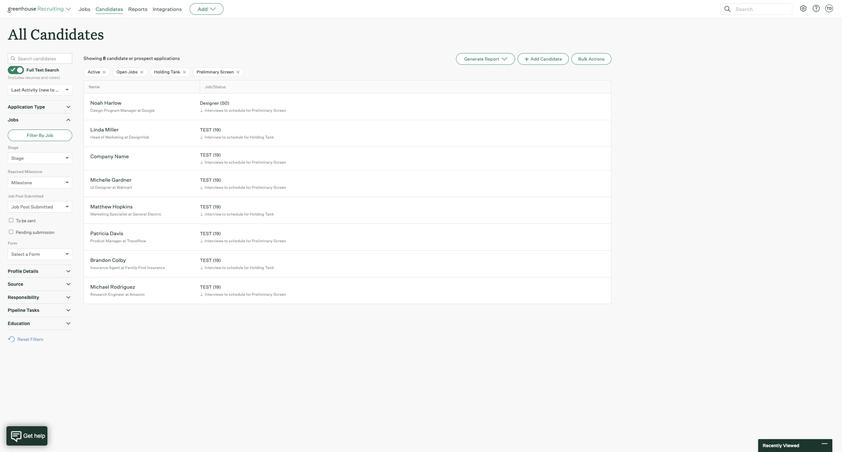 Task type: locate. For each thing, give the bounding box(es) containing it.
checkmark image
[[11, 68, 15, 72]]

at inside michael rodriguez research engineer at amazon
[[125, 292, 129, 297]]

2 vertical spatial interview
[[205, 266, 222, 270]]

actions
[[589, 56, 605, 62]]

insurance down brandon at the bottom left of the page
[[90, 266, 108, 270]]

last activity (new to old)
[[11, 87, 64, 93]]

1 horizontal spatial insurance
[[147, 266, 165, 270]]

recently
[[763, 443, 783, 449]]

preliminary screen
[[197, 69, 234, 75]]

job
[[45, 133, 53, 138], [8, 194, 15, 199], [11, 204, 19, 210]]

jobs down 'application'
[[8, 117, 18, 123]]

1 vertical spatial marketing
[[90, 212, 109, 217]]

marketing
[[105, 135, 124, 140], [90, 212, 109, 217]]

at down michelle gardner link
[[112, 185, 116, 190]]

1 vertical spatial manager
[[106, 239, 122, 244]]

interview for linda miller
[[205, 135, 222, 140]]

interviews to schedule for preliminary screen link for harlow
[[199, 107, 288, 114]]

post down the reached
[[15, 194, 24, 199]]

manager down davis
[[106, 239, 122, 244]]

to for matthew hopkins
[[222, 212, 226, 217]]

1 vertical spatial job post submitted
[[11, 204, 53, 210]]

at for rodriguez
[[125, 292, 129, 297]]

1 interviews to schedule for preliminary screen link from the top
[[199, 107, 288, 114]]

0 vertical spatial manager
[[121, 108, 137, 113]]

0 vertical spatial jobs
[[79, 6, 91, 12]]

4 interviews to schedule for preliminary screen link from the top
[[199, 238, 288, 244]]

company
[[90, 153, 113, 160]]

for inside designer (50) interviews to schedule for preliminary screen
[[246, 108, 251, 113]]

2 interview to schedule for holding tank link from the top
[[199, 211, 276, 217]]

interview for brandon colby
[[205, 266, 222, 270]]

0 vertical spatial candidates
[[96, 6, 123, 12]]

test (19) interviews to schedule for preliminary screen for rodriguez
[[200, 285, 286, 297]]

2 vertical spatial test (19) interview to schedule for holding tank
[[200, 258, 274, 270]]

3 test (19) interviews to schedule for preliminary screen from the top
[[200, 231, 286, 244]]

interviews inside designer (50) interviews to schedule for preliminary screen
[[205, 108, 224, 113]]

2 interviews to schedule for preliminary screen link from the top
[[199, 159, 288, 166]]

0 vertical spatial test (19) interview to schedule for holding tank
[[200, 127, 274, 140]]

holding
[[154, 69, 170, 75], [250, 135, 264, 140], [250, 212, 264, 217], [250, 266, 264, 270]]

1 vertical spatial milestone
[[11, 180, 32, 185]]

0 horizontal spatial insurance
[[90, 266, 108, 270]]

jobs left candidates link
[[79, 6, 91, 12]]

add button
[[190, 3, 224, 15]]

reached milestone
[[8, 169, 42, 174]]

name down active
[[89, 85, 100, 89]]

0 vertical spatial marketing
[[105, 135, 124, 140]]

all
[[8, 25, 27, 44]]

test for michael rodriguez
[[200, 285, 212, 290]]

1 vertical spatial name
[[115, 153, 129, 160]]

at right 'agent'
[[121, 266, 124, 270]]

interview to schedule for holding tank link for miller
[[199, 134, 276, 140]]

job post submitted up sent
[[11, 204, 53, 210]]

patricia davis link
[[90, 231, 123, 238]]

responsibility
[[8, 295, 39, 300]]

open jobs
[[117, 69, 138, 75]]

reports
[[128, 6, 148, 12]]

5 interviews from the top
[[205, 292, 224, 297]]

1 vertical spatial interview to schedule for holding tank link
[[199, 211, 276, 217]]

michelle gardner ui designer at walmart
[[90, 177, 132, 190]]

3 interviews from the top
[[205, 185, 224, 190]]

screen
[[220, 69, 234, 75], [274, 108, 286, 113], [274, 160, 286, 165], [274, 185, 286, 190], [274, 239, 286, 244], [274, 292, 286, 297]]

interviews for michelle gardner
[[205, 185, 224, 190]]

at inside patricia davis product manager at travelnow
[[123, 239, 126, 244]]

3 test (19) interview to schedule for holding tank from the top
[[200, 258, 274, 270]]

preliminary inside designer (50) interviews to schedule for preliminary screen
[[252, 108, 273, 113]]

at for hopkins
[[128, 212, 132, 217]]

0 vertical spatial designer
[[200, 100, 219, 106]]

source
[[8, 282, 23, 287]]

at inside the matthew hopkins marketing specialist at general electric
[[128, 212, 132, 217]]

for for harlow
[[246, 108, 251, 113]]

or
[[129, 56, 133, 61]]

3 interview from the top
[[205, 266, 222, 270]]

company name
[[90, 153, 129, 160]]

Search text field
[[734, 4, 787, 14]]

0 vertical spatial name
[[89, 85, 100, 89]]

submission
[[33, 230, 55, 235]]

(50)
[[220, 100, 229, 106]]

insurance right first
[[147, 266, 165, 270]]

at left designhub
[[124, 135, 128, 140]]

michael rodriguez link
[[90, 284, 135, 292]]

interview to schedule for holding tank link
[[199, 134, 276, 140], [199, 211, 276, 217], [199, 265, 276, 271]]

1 interview to schedule for holding tank link from the top
[[199, 134, 276, 140]]

patricia
[[90, 231, 109, 237]]

2 vertical spatial job
[[11, 204, 19, 210]]

milestone down reached milestone
[[11, 180, 32, 185]]

interviews to schedule for preliminary screen link for davis
[[199, 238, 288, 244]]

screen inside designer (50) interviews to schedule for preliminary screen
[[274, 108, 286, 113]]

test (19) interview to schedule for holding tank for colby
[[200, 258, 274, 270]]

designhub
[[129, 135, 149, 140]]

reports link
[[128, 6, 148, 12]]

designer inside the michelle gardner ui designer at walmart
[[95, 185, 112, 190]]

to inside designer (50) interviews to schedule for preliminary screen
[[224, 108, 228, 113]]

6 (19) from the top
[[213, 258, 221, 263]]

marketing inside the matthew hopkins marketing specialist at general electric
[[90, 212, 109, 217]]

patricia davis product manager at travelnow
[[90, 231, 146, 244]]

0 vertical spatial interview to schedule for holding tank link
[[199, 134, 276, 140]]

4 test (19) interviews to schedule for preliminary screen from the top
[[200, 285, 286, 297]]

at inside brandon colby insurance agent at family first insurance
[[121, 266, 124, 270]]

1 vertical spatial job
[[8, 194, 15, 199]]

add inside popup button
[[198, 6, 208, 12]]

bulk actions link
[[572, 53, 612, 65]]

2 vertical spatial interview to schedule for holding tank link
[[199, 265, 276, 271]]

application type
[[8, 104, 45, 110]]

manager inside noah harlow design program manager at google
[[121, 108, 137, 113]]

michael
[[90, 284, 109, 291]]

0 vertical spatial stage
[[8, 145, 18, 150]]

candidates right jobs link
[[96, 6, 123, 12]]

post up to be sent
[[20, 204, 30, 210]]

jobs right open
[[128, 69, 138, 75]]

name right company
[[115, 153, 129, 160]]

schedule
[[229, 108, 245, 113], [227, 135, 243, 140], [229, 160, 245, 165], [229, 185, 245, 190], [227, 212, 243, 217], [229, 239, 245, 244], [227, 266, 243, 270], [229, 292, 245, 297]]

job post submitted element
[[8, 193, 72, 218]]

manager inside patricia davis product manager at travelnow
[[106, 239, 122, 244]]

candidates
[[96, 6, 123, 12], [30, 25, 104, 44]]

active
[[88, 69, 100, 75]]

4 interviews from the top
[[205, 239, 224, 244]]

holding tank
[[154, 69, 180, 75]]

noah
[[90, 100, 103, 106]]

1 interview from the top
[[205, 135, 222, 140]]

1 horizontal spatial designer
[[200, 100, 219, 106]]

interview
[[205, 135, 222, 140], [205, 212, 222, 217], [205, 266, 222, 270]]

0 horizontal spatial add
[[198, 6, 208, 12]]

at left google
[[137, 108, 141, 113]]

(19) for brandon colby
[[213, 258, 221, 263]]

marketing down the miller on the top of page
[[105, 135, 124, 140]]

add candidate link
[[518, 53, 569, 65]]

at down davis
[[123, 239, 126, 244]]

form element
[[8, 240, 72, 265]]

bulk
[[578, 56, 588, 62]]

ui
[[90, 185, 94, 190]]

reached
[[8, 169, 24, 174]]

form down pending submission checkbox
[[8, 241, 17, 246]]

schedule for hopkins
[[227, 212, 243, 217]]

4 test from the top
[[200, 204, 212, 210]]

1 vertical spatial test (19) interview to schedule for holding tank
[[200, 204, 274, 217]]

1 vertical spatial jobs
[[128, 69, 138, 75]]

5 (19) from the top
[[213, 231, 221, 237]]

0 vertical spatial interview
[[205, 135, 222, 140]]

1 vertical spatial form
[[29, 252, 40, 257]]

0 horizontal spatial form
[[8, 241, 17, 246]]

6 test from the top
[[200, 258, 212, 263]]

1 test from the top
[[200, 127, 212, 133]]

Pending submission checkbox
[[9, 230, 13, 234]]

(new
[[39, 87, 49, 93]]

at for colby
[[121, 266, 124, 270]]

for
[[246, 108, 251, 113], [244, 135, 249, 140], [246, 160, 251, 165], [246, 185, 251, 190], [244, 212, 249, 217], [246, 239, 251, 244], [244, 266, 249, 270], [246, 292, 251, 297]]

3 interviews to schedule for preliminary screen link from the top
[[199, 185, 288, 191]]

at down rodriguez
[[125, 292, 129, 297]]

designer left (50)
[[200, 100, 219, 106]]

screen for noah harlow
[[274, 108, 286, 113]]

candidates down jobs link
[[30, 25, 104, 44]]

add candidate
[[531, 56, 562, 62]]

manager right program
[[121, 108, 137, 113]]

1 (19) from the top
[[213, 127, 221, 133]]

1 horizontal spatial jobs
[[79, 6, 91, 12]]

3 (19) from the top
[[213, 178, 221, 183]]

add
[[198, 6, 208, 12], [531, 56, 540, 62]]

schedule for rodriguez
[[229, 292, 245, 297]]

add for add
[[198, 6, 208, 12]]

tank for brandon colby
[[265, 266, 274, 270]]

preliminary for michael rodriguez
[[252, 292, 273, 297]]

product
[[90, 239, 105, 244]]

at left general
[[128, 212, 132, 217]]

jobs
[[79, 6, 91, 12], [128, 69, 138, 75], [8, 117, 18, 123]]

4 (19) from the top
[[213, 204, 221, 210]]

3 test from the top
[[200, 178, 212, 183]]

showing
[[84, 56, 102, 61]]

1 interviews from the top
[[205, 108, 224, 113]]

preliminary
[[197, 69, 219, 75], [252, 108, 273, 113], [252, 160, 273, 165], [252, 185, 273, 190], [252, 239, 273, 244], [252, 292, 273, 297]]

head
[[90, 135, 100, 140]]

0 vertical spatial add
[[198, 6, 208, 12]]

configure image
[[800, 5, 808, 12]]

3 interview to schedule for holding tank link from the top
[[199, 265, 276, 271]]

2 test (19) interviews to schedule for preliminary screen from the top
[[200, 178, 286, 190]]

1 vertical spatial candidates
[[30, 25, 104, 44]]

harlow
[[104, 100, 121, 106]]

2 horizontal spatial jobs
[[128, 69, 138, 75]]

2 interview from the top
[[205, 212, 222, 217]]

1 vertical spatial interview
[[205, 212, 222, 217]]

test
[[200, 127, 212, 133], [200, 152, 212, 158], [200, 178, 212, 183], [200, 204, 212, 210], [200, 231, 212, 237], [200, 258, 212, 263], [200, 285, 212, 290]]

interview to schedule for holding tank link for colby
[[199, 265, 276, 271]]

at inside the michelle gardner ui designer at walmart
[[112, 185, 116, 190]]

reset filters
[[17, 337, 43, 342]]

submitted up sent
[[31, 204, 53, 210]]

submitted down reached milestone element
[[24, 194, 44, 199]]

activity
[[22, 87, 38, 93]]

designer down michelle
[[95, 185, 112, 190]]

to for linda miller
[[222, 135, 226, 140]]

2 test from the top
[[200, 152, 212, 158]]

1 horizontal spatial add
[[531, 56, 540, 62]]

1 test (19) interview to schedule for holding tank from the top
[[200, 127, 274, 140]]

job post submitted down reached milestone element
[[8, 194, 44, 199]]

holding for brandon colby
[[250, 266, 264, 270]]

1 vertical spatial add
[[531, 56, 540, 62]]

Search candidates field
[[8, 53, 72, 64]]

at inside linda miller head of marketing at designhub
[[124, 135, 128, 140]]

5 test from the top
[[200, 231, 212, 237]]

0 horizontal spatial jobs
[[8, 117, 18, 123]]

interview for matthew hopkins
[[205, 212, 222, 217]]

2 test (19) interview to schedule for holding tank from the top
[[200, 204, 274, 217]]

7 test from the top
[[200, 285, 212, 290]]

milestone down stage element at top left
[[24, 169, 42, 174]]

0 horizontal spatial designer
[[95, 185, 112, 190]]

marketing down matthew
[[90, 212, 109, 217]]

2 vertical spatial jobs
[[8, 117, 18, 123]]

form right a on the bottom of the page
[[29, 252, 40, 257]]

5 interviews to schedule for preliminary screen link from the top
[[199, 292, 288, 298]]

interviews to schedule for preliminary screen link
[[199, 107, 288, 114], [199, 159, 288, 166], [199, 185, 288, 191], [199, 238, 288, 244], [199, 292, 288, 298]]

stage element
[[8, 144, 72, 169]]

(19)
[[213, 127, 221, 133], [213, 152, 221, 158], [213, 178, 221, 183], [213, 204, 221, 210], [213, 231, 221, 237], [213, 258, 221, 263], [213, 285, 221, 290]]

stage
[[8, 145, 18, 150], [11, 156, 24, 161]]

2 insurance from the left
[[147, 266, 165, 270]]

to be sent
[[16, 219, 36, 224]]

first
[[138, 266, 146, 270]]

viewed
[[783, 443, 800, 449]]

schedule for davis
[[229, 239, 245, 244]]

8
[[103, 56, 106, 61]]

7 (19) from the top
[[213, 285, 221, 290]]

schedule inside designer (50) interviews to schedule for preliminary screen
[[229, 108, 245, 113]]

generate report button
[[456, 53, 515, 65]]

0 vertical spatial job
[[45, 133, 53, 138]]

1 horizontal spatial name
[[115, 153, 129, 160]]

at for gardner
[[112, 185, 116, 190]]

showing 8 candidate or prospect applications
[[84, 56, 180, 61]]

brandon colby link
[[90, 257, 126, 265]]

add for add candidate
[[531, 56, 540, 62]]

1 vertical spatial designer
[[95, 185, 112, 190]]

company name link
[[90, 153, 129, 161]]

test (19) interview to schedule for holding tank
[[200, 127, 274, 140], [200, 204, 274, 217], [200, 258, 274, 270]]



Task type: describe. For each thing, give the bounding box(es) containing it.
program
[[104, 108, 120, 113]]

screen for michelle gardner
[[274, 185, 286, 190]]

1 vertical spatial post
[[20, 204, 30, 210]]

michelle gardner link
[[90, 177, 132, 184]]

for for rodriguez
[[246, 292, 251, 297]]

interviews to schedule for preliminary screen link for gardner
[[199, 185, 288, 191]]

(19) for linda miller
[[213, 127, 221, 133]]

notes)
[[49, 75, 60, 80]]

0 vertical spatial job post submitted
[[8, 194, 44, 199]]

interviews for noah harlow
[[205, 108, 224, 113]]

hopkins
[[113, 204, 133, 210]]

noah harlow link
[[90, 100, 121, 107]]

application
[[8, 104, 33, 110]]

reset
[[17, 337, 29, 342]]

michelle
[[90, 177, 111, 183]]

test for patricia davis
[[200, 231, 212, 237]]

a
[[26, 252, 28, 257]]

integrations
[[153, 6, 182, 12]]

holding for matthew hopkins
[[250, 212, 264, 217]]

google
[[142, 108, 155, 113]]

to for patricia davis
[[224, 239, 228, 244]]

interviews to schedule for preliminary screen link for rodriguez
[[199, 292, 288, 298]]

0 vertical spatial post
[[15, 194, 24, 199]]

to for michael rodriguez
[[224, 292, 228, 297]]

pending
[[16, 230, 32, 235]]

to for brandon colby
[[222, 266, 226, 270]]

colby
[[112, 257, 126, 264]]

to for michelle gardner
[[224, 185, 228, 190]]

tank for matthew hopkins
[[265, 212, 274, 217]]

generate report
[[464, 56, 500, 62]]

test for brandon colby
[[200, 258, 212, 263]]

To be sent checkbox
[[9, 219, 13, 223]]

2 interviews from the top
[[205, 160, 224, 165]]

schedule for colby
[[227, 266, 243, 270]]

tank for linda miller
[[265, 135, 274, 140]]

for for davis
[[246, 239, 251, 244]]

interviews for patricia davis
[[205, 239, 224, 244]]

profile details
[[8, 269, 38, 274]]

0 vertical spatial form
[[8, 241, 17, 246]]

1 test (19) interviews to schedule for preliminary screen from the top
[[200, 152, 286, 165]]

1 vertical spatial stage
[[11, 156, 24, 161]]

recently viewed
[[763, 443, 800, 449]]

reached milestone element
[[8, 169, 72, 193]]

research
[[90, 292, 107, 297]]

1 horizontal spatial form
[[29, 252, 40, 257]]

(19) for patricia davis
[[213, 231, 221, 237]]

interview to schedule for holding tank link for hopkins
[[199, 211, 276, 217]]

preliminary for patricia davis
[[252, 239, 273, 244]]

for for gardner
[[246, 185, 251, 190]]

by
[[39, 133, 44, 138]]

0 horizontal spatial name
[[89, 85, 100, 89]]

electric
[[148, 212, 161, 217]]

walmart
[[117, 185, 132, 190]]

full
[[26, 67, 34, 73]]

matthew hopkins link
[[90, 204, 133, 211]]

last
[[11, 87, 21, 93]]

amazon
[[130, 292, 145, 297]]

last activity (new to old) option
[[11, 87, 64, 93]]

pending submission
[[16, 230, 55, 235]]

name inside company name link
[[115, 153, 129, 160]]

1 insurance from the left
[[90, 266, 108, 270]]

education
[[8, 321, 30, 326]]

travelnow
[[127, 239, 146, 244]]

of
[[101, 135, 104, 140]]

to
[[16, 219, 21, 224]]

designer (50) interviews to schedule for preliminary screen
[[200, 100, 286, 113]]

for for colby
[[244, 266, 249, 270]]

greenhouse recruiting image
[[8, 5, 66, 13]]

test for linda miller
[[200, 127, 212, 133]]

davis
[[110, 231, 123, 237]]

generate
[[464, 56, 484, 62]]

agent
[[109, 266, 120, 270]]

job inside button
[[45, 133, 53, 138]]

candidate
[[107, 56, 128, 61]]

matthew
[[90, 204, 112, 210]]

filters
[[30, 337, 43, 342]]

screen for patricia davis
[[274, 239, 286, 244]]

test for michelle gardner
[[200, 178, 212, 183]]

applications
[[154, 56, 180, 61]]

specialist
[[110, 212, 127, 217]]

marketing inside linda miller head of marketing at designhub
[[105, 135, 124, 140]]

holding for linda miller
[[250, 135, 264, 140]]

jobs link
[[79, 6, 91, 12]]

text
[[35, 67, 44, 73]]

profile
[[8, 269, 22, 274]]

and
[[41, 75, 48, 80]]

at inside noah harlow design program manager at google
[[137, 108, 141, 113]]

schedule for harlow
[[229, 108, 245, 113]]

be
[[22, 219, 26, 224]]

preliminary for noah harlow
[[252, 108, 273, 113]]

for for hopkins
[[244, 212, 249, 217]]

(19) for michelle gardner
[[213, 178, 221, 183]]

for for miller
[[244, 135, 249, 140]]

(19) for michael rodriguez
[[213, 285, 221, 290]]

reset filters button
[[8, 334, 47, 346]]

test (19) interview to schedule for holding tank for miller
[[200, 127, 274, 140]]

filter by job button
[[8, 130, 72, 141]]

designer inside designer (50) interviews to schedule for preliminary screen
[[200, 100, 219, 106]]

schedule for miller
[[227, 135, 243, 140]]

test (19) interview to schedule for holding tank for hopkins
[[200, 204, 274, 217]]

tasks
[[26, 308, 39, 313]]

2 (19) from the top
[[213, 152, 221, 158]]

details
[[23, 269, 38, 274]]

candidate reports are now available! apply filters and select "view in app" element
[[456, 53, 515, 65]]

td
[[827, 6, 832, 11]]

search
[[45, 67, 59, 73]]

general
[[133, 212, 147, 217]]

design
[[90, 108, 103, 113]]

linda
[[90, 127, 104, 133]]

type
[[34, 104, 45, 110]]

schedule for gardner
[[229, 185, 245, 190]]

td button
[[826, 5, 833, 12]]

sent
[[27, 219, 36, 224]]

to for noah harlow
[[224, 108, 228, 113]]

select a form
[[11, 252, 40, 257]]

miller
[[105, 127, 119, 133]]

interviews for michael rodriguez
[[205, 292, 224, 297]]

test for matthew hopkins
[[200, 204, 212, 210]]

0 vertical spatial milestone
[[24, 169, 42, 174]]

prospect
[[134, 56, 153, 61]]

(19) for matthew hopkins
[[213, 204, 221, 210]]

screen for michael rodriguez
[[274, 292, 286, 297]]

candidates link
[[96, 6, 123, 12]]

at for davis
[[123, 239, 126, 244]]

old)
[[55, 87, 64, 93]]

(includes
[[8, 75, 24, 80]]

candidate
[[541, 56, 562, 62]]

linda miller head of marketing at designhub
[[90, 127, 149, 140]]

pipeline tasks
[[8, 308, 39, 313]]

select
[[11, 252, 25, 257]]

1 vertical spatial submitted
[[31, 204, 53, 210]]

pipeline
[[8, 308, 26, 313]]

michael rodriguez research engineer at amazon
[[90, 284, 145, 297]]

0 vertical spatial submitted
[[24, 194, 44, 199]]

brandon colby insurance agent at family first insurance
[[90, 257, 165, 270]]

noah harlow design program manager at google
[[90, 100, 155, 113]]

integrations link
[[153, 6, 182, 12]]

matthew hopkins marketing specialist at general electric
[[90, 204, 161, 217]]

test (19) interviews to schedule for preliminary screen for gardner
[[200, 178, 286, 190]]

preliminary for michelle gardner
[[252, 185, 273, 190]]

test (19) interviews to schedule for preliminary screen for davis
[[200, 231, 286, 244]]

family
[[125, 266, 137, 270]]

filter
[[27, 133, 38, 138]]



Task type: vqa. For each thing, say whether or not it's contained in the screenshot.
left Social
no



